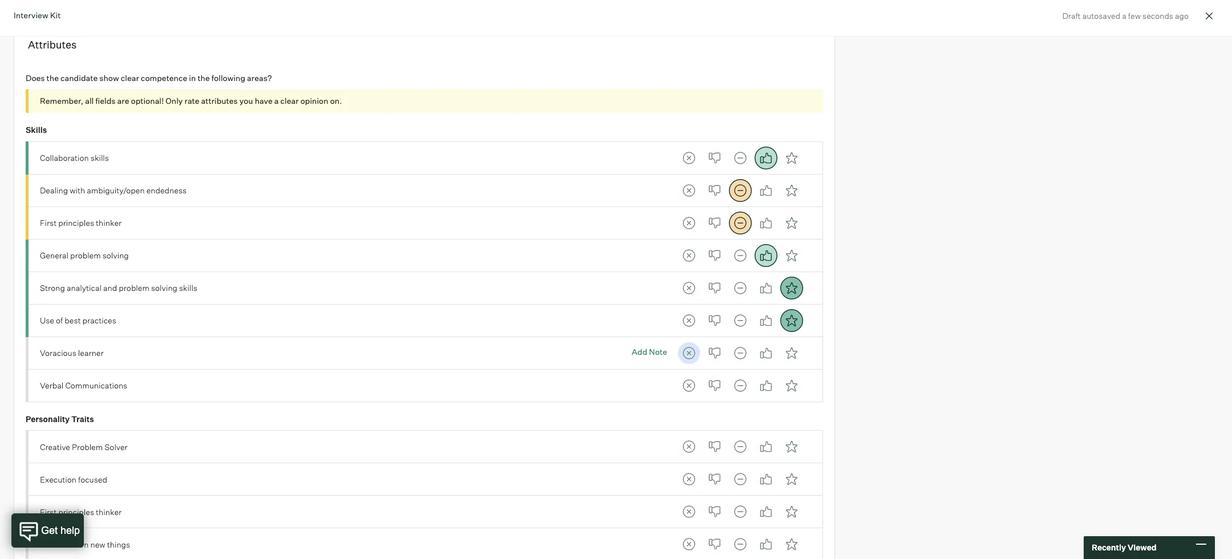 Task type: describe. For each thing, give the bounding box(es) containing it.
in
[[189, 73, 196, 83]]

definitely not button for second tab list from the top
[[677, 179, 700, 202]]

1 vertical spatial clear
[[280, 96, 299, 106]]

mixed image for first principles thinker
[[729, 212, 752, 234]]

definitely not image for general problem solving
[[677, 244, 700, 267]]

execution focused
[[40, 474, 107, 484]]

strong yes image for solving
[[780, 277, 803, 299]]

practices
[[82, 315, 116, 325]]

3 tab list from the top
[[677, 212, 803, 234]]

personality
[[26, 414, 70, 424]]

2 the from the left
[[198, 73, 210, 83]]

principles for focused
[[58, 507, 94, 517]]

few
[[1128, 11, 1141, 21]]

12 tab list from the top
[[677, 533, 803, 556]]

yes button for seventh tab list from the top's strong yes button
[[754, 342, 777, 364]]

likes
[[40, 539, 60, 549]]

yes image for yes button for seventh tab list from the top's strong yes button
[[754, 342, 777, 364]]

strong yes image for seventh tab list from the top
[[780, 342, 803, 364]]

mixed button for fourth definitely not image from the bottom of the page's no button
[[729, 147, 752, 169]]

no button for solver definitely not image
[[703, 435, 726, 458]]

no button for definitely not icon corresponding to dealing with ambiguity/open endedness
[[703, 179, 726, 202]]

strong yes button for tenth tab list from the bottom
[[780, 212, 803, 234]]

dealing with ambiguity/open endedness
[[40, 185, 187, 195]]

things
[[107, 539, 130, 549]]

mixed image for creative problem solver
[[729, 435, 752, 458]]

mixed button for no button associated with definitely not icon related to likes to learn new things
[[729, 533, 752, 556]]

no button for best's definitely not image
[[703, 309, 726, 332]]

no image for best
[[703, 309, 726, 332]]

recently viewed
[[1092, 543, 1157, 552]]

8 tab list from the top
[[677, 374, 803, 397]]

mixed button for definitely not icon corresponding to dealing with ambiguity/open endedness no button
[[729, 179, 752, 202]]

0 vertical spatial a
[[1122, 11, 1126, 21]]

note
[[649, 347, 667, 357]]

definitely not image for first principles thinker
[[677, 501, 700, 523]]

use of best practices
[[40, 315, 116, 325]]

mixed button for definitely not icon corresponding to verbal communications no button
[[729, 374, 752, 397]]

definitely not image for strong analytical and problem solving skills
[[677, 277, 700, 299]]

no button for definitely not icon corresponding to verbal communications
[[703, 374, 726, 397]]

10 tab list from the top
[[677, 468, 803, 491]]

execution
[[40, 474, 76, 484]]

no button for definitely not image corresponding to thinker
[[703, 212, 726, 234]]

yes button for strong yes button corresponding to 12th tab list
[[754, 533, 777, 556]]

no button for 5th definitely not icon from the bottom
[[703, 342, 726, 364]]

yes button for tenth tab list from the bottom's strong yes button
[[754, 212, 777, 234]]

strong yes button for second tab list from the top
[[780, 179, 803, 202]]

2 tab list from the top
[[677, 179, 803, 202]]

strong analytical and problem solving skills
[[40, 283, 197, 293]]

yes button for strong yes button corresponding to tenth tab list
[[754, 468, 777, 491]]

strong yes image for 12th tab list from the bottom of the page
[[780, 147, 803, 169]]

interview
[[14, 10, 48, 20]]

definitely not image for likes to learn new things
[[677, 533, 700, 556]]

and
[[103, 283, 117, 293]]

definitely not button for eighth tab list from the top of the page
[[677, 374, 700, 397]]

analytical
[[67, 283, 101, 293]]

thinker for solving
[[96, 218, 122, 228]]

following
[[211, 73, 245, 83]]

1 horizontal spatial problem
[[119, 283, 149, 293]]

draft autosaved a few seconds ago
[[1062, 11, 1189, 21]]

no image for solving
[[703, 244, 726, 267]]

show
[[99, 73, 119, 83]]

yes button for strong yes button for eighth tab list from the bottom of the page
[[754, 277, 777, 299]]

1 the from the left
[[47, 73, 59, 83]]

kit
[[50, 10, 61, 20]]

principles for with
[[58, 218, 94, 228]]

strong yes image for 9th tab list
[[780, 435, 803, 458]]

first principles thinker for focused
[[40, 507, 122, 517]]

no button for definitely not icon related to first principles thinker
[[703, 501, 726, 523]]

strong yes image for second tab list from the top
[[780, 179, 803, 202]]

endedness
[[146, 185, 187, 195]]

1 horizontal spatial solving
[[151, 283, 177, 293]]

7 tab list from the top
[[677, 342, 803, 364]]

remember,
[[40, 96, 83, 106]]

are
[[117, 96, 129, 106]]

1 horizontal spatial skills
[[179, 283, 197, 293]]

definitely not button for 11th tab list from the top of the page
[[677, 501, 700, 523]]

yes button for strong yes button corresponding to 12th tab list from the bottom of the page
[[754, 147, 777, 169]]

no image for definitely not icon related to first principles thinker's no button
[[703, 501, 726, 523]]

mixed image for strong analytical and problem solving skills
[[729, 277, 752, 299]]

mixed image for likes to learn new things
[[729, 533, 752, 556]]

definitely not button for eighth tab list from the bottom of the page
[[677, 277, 700, 299]]

creative problem solver
[[40, 442, 128, 452]]

likes to learn new things
[[40, 539, 130, 549]]

strong yes image for tenth tab list
[[780, 468, 803, 491]]

yes image for yes button for second tab list from the top strong yes button
[[754, 179, 777, 202]]

no button for general problem solving's definitely not icon
[[703, 244, 726, 267]]

collaboration
[[40, 153, 89, 163]]

mixed button for general problem solving's definitely not icon's no button
[[729, 244, 752, 267]]

definitely not button for 9th tab list from the bottom
[[677, 244, 700, 267]]

new
[[90, 539, 105, 549]]

add
[[632, 347, 647, 357]]

of
[[56, 315, 63, 325]]

general problem solving
[[40, 250, 129, 260]]

definitely not button for tenth tab list from the bottom
[[677, 212, 700, 234]]

0 vertical spatial solving
[[103, 250, 129, 260]]

definitely not button for 12th tab list
[[677, 533, 700, 556]]

viewed
[[1128, 543, 1157, 552]]

yes button for sixth tab list from the top of the page's strong yes button
[[754, 309, 777, 332]]

mixed image for general problem solving
[[729, 244, 752, 267]]

strong yes image for things
[[780, 533, 803, 556]]

0 vertical spatial skills
[[91, 153, 109, 163]]

mixed button for definitely not image corresponding to thinker no button
[[729, 212, 752, 234]]

recently
[[1092, 543, 1126, 552]]

strong yes button for 12th tab list
[[780, 533, 803, 556]]

mixed image for use of best practices
[[729, 309, 752, 332]]

yes image for yes button related to strong yes button corresponding to 12th tab list from the bottom of the page
[[754, 147, 777, 169]]

interview kit
[[14, 10, 61, 20]]

yes button for 9th tab list's strong yes button
[[754, 435, 777, 458]]

strong
[[40, 283, 65, 293]]

close image
[[1202, 9, 1216, 23]]

mixed button for best's definitely not image's no button
[[729, 309, 752, 332]]

voracious learner
[[40, 348, 104, 358]]

5 tab list from the top
[[677, 277, 803, 299]]

does the candidate show clear competence in the following areas?
[[26, 73, 272, 83]]

rate
[[185, 96, 199, 106]]

candidate
[[60, 73, 98, 83]]

yes image for dealing with ambiguity/open endedness
[[754, 244, 777, 267]]

add note
[[632, 347, 667, 357]]

1 definitely not image from the top
[[677, 147, 700, 169]]

solver
[[105, 442, 128, 452]]

focused
[[78, 474, 107, 484]]

definitely not image for best
[[677, 309, 700, 332]]

mixed button for no button for definitely not icon related to strong analytical and problem solving skills
[[729, 277, 752, 299]]

definitely not image for verbal communications
[[677, 374, 700, 397]]



Task type: vqa. For each thing, say whether or not it's contained in the screenshot.
Definitely Not button associated with ninth tab list from the bottom of the page
yes



Task type: locate. For each thing, give the bounding box(es) containing it.
4 strong yes button from the top
[[780, 244, 803, 267]]

6 no button from the top
[[703, 309, 726, 332]]

3 yes button from the top
[[754, 212, 777, 234]]

0 vertical spatial principles
[[58, 218, 94, 228]]

2 thinker from the top
[[96, 507, 122, 517]]

yes button for strong yes button corresponding to 9th tab list from the bottom
[[754, 244, 777, 267]]

all
[[85, 96, 94, 106]]

1 vertical spatial first principles thinker
[[40, 507, 122, 517]]

7 mixed button from the top
[[729, 342, 752, 364]]

the
[[47, 73, 59, 83], [198, 73, 210, 83]]

fields
[[95, 96, 116, 106]]

does
[[26, 73, 45, 83]]

8 strong yes image from the top
[[780, 468, 803, 491]]

12 definitely not button from the top
[[677, 533, 700, 556]]

strong yes button for eighth tab list from the bottom of the page
[[780, 277, 803, 299]]

1 yes image from the top
[[754, 244, 777, 267]]

3 strong yes image from the top
[[780, 212, 803, 234]]

strong yes button for sixth tab list from the top of the page
[[780, 309, 803, 332]]

areas?
[[247, 73, 272, 83]]

strong yes button for 12th tab list from the bottom of the page
[[780, 147, 803, 169]]

6 yes button from the top
[[754, 309, 777, 332]]

5 no image from the top
[[703, 468, 726, 491]]

thinker down dealing with ambiguity/open endedness
[[96, 218, 122, 228]]

the right in
[[198, 73, 210, 83]]

skills
[[91, 153, 109, 163], [179, 283, 197, 293]]

with
[[70, 185, 85, 195]]

draft
[[1062, 11, 1081, 21]]

thinker for learn
[[96, 507, 122, 517]]

mixed button
[[729, 147, 752, 169], [729, 179, 752, 202], [729, 212, 752, 234], [729, 244, 752, 267], [729, 277, 752, 299], [729, 309, 752, 332], [729, 342, 752, 364], [729, 374, 752, 397], [729, 435, 752, 458], [729, 468, 752, 491], [729, 501, 752, 523], [729, 533, 752, 556]]

voracious
[[40, 348, 76, 358]]

2 mixed button from the top
[[729, 179, 752, 202]]

to
[[61, 539, 69, 549]]

6 no image from the top
[[703, 533, 726, 556]]

1 yes button from the top
[[754, 147, 777, 169]]

a left few
[[1122, 11, 1126, 21]]

4 definitely not button from the top
[[677, 244, 700, 267]]

7 yes button from the top
[[754, 342, 777, 364]]

4 yes image from the top
[[754, 277, 777, 299]]

3 mixed button from the top
[[729, 212, 752, 234]]

definitely not image
[[677, 179, 700, 202], [677, 244, 700, 267], [677, 277, 700, 299], [677, 342, 700, 364], [677, 374, 700, 397], [677, 468, 700, 491], [677, 501, 700, 523], [677, 533, 700, 556]]

you
[[239, 96, 253, 106]]

first principles thinker up learn
[[40, 507, 122, 517]]

10 yes button from the top
[[754, 468, 777, 491]]

3 definitely not image from the top
[[677, 277, 700, 299]]

9 strong yes button from the top
[[780, 435, 803, 458]]

no button for definitely not icon for execution focused
[[703, 468, 726, 491]]

1 vertical spatial solving
[[151, 283, 177, 293]]

yes image for yes button corresponding to strong yes button corresponding to tenth tab list
[[754, 468, 777, 491]]

no button for fourth definitely not image from the bottom of the page
[[703, 147, 726, 169]]

0 horizontal spatial skills
[[91, 153, 109, 163]]

1 definitely not button from the top
[[677, 147, 700, 169]]

0 vertical spatial strong yes image
[[780, 277, 803, 299]]

2 no image from the top
[[703, 212, 726, 234]]

definitely not button for 12th tab list from the bottom of the page
[[677, 147, 700, 169]]

1 no image from the top
[[703, 147, 726, 169]]

5 yes image from the top
[[754, 309, 777, 332]]

principles
[[58, 218, 94, 228], [58, 507, 94, 517]]

strong yes button
[[780, 147, 803, 169], [780, 179, 803, 202], [780, 212, 803, 234], [780, 244, 803, 267], [780, 277, 803, 299], [780, 309, 803, 332], [780, 342, 803, 364], [780, 374, 803, 397], [780, 435, 803, 458], [780, 468, 803, 491], [780, 501, 803, 523], [780, 533, 803, 556]]

3 strong yes button from the top
[[780, 212, 803, 234]]

yes button for strong yes button for eighth tab list from the top of the page
[[754, 374, 777, 397]]

12 mixed button from the top
[[729, 533, 752, 556]]

1 definitely not image from the top
[[677, 179, 700, 202]]

2 mixed image from the top
[[729, 179, 752, 202]]

4 yes button from the top
[[754, 244, 777, 267]]

traits
[[71, 414, 94, 424]]

ago
[[1175, 11, 1189, 21]]

0 horizontal spatial solving
[[103, 250, 129, 260]]

1 vertical spatial principles
[[58, 507, 94, 517]]

6 definitely not image from the top
[[677, 468, 700, 491]]

4 strong yes image from the top
[[780, 244, 803, 267]]

yes button for second tab list from the top strong yes button
[[754, 179, 777, 202]]

definitely not button for sixth tab list from the top of the page
[[677, 309, 700, 332]]

6 tab list from the top
[[677, 309, 803, 332]]

9 definitely not button from the top
[[677, 435, 700, 458]]

3 no image from the top
[[703, 277, 726, 299]]

thinker up things
[[96, 507, 122, 517]]

12 strong yes button from the top
[[780, 533, 803, 556]]

0 horizontal spatial the
[[47, 73, 59, 83]]

4 no image from the top
[[703, 309, 726, 332]]

strong yes button for eighth tab list from the top of the page
[[780, 374, 803, 397]]

mixed image
[[729, 212, 752, 234], [729, 277, 752, 299], [729, 342, 752, 364], [729, 435, 752, 458]]

2 definitely not image from the top
[[677, 244, 700, 267]]

0 horizontal spatial problem
[[70, 250, 101, 260]]

11 yes button from the top
[[754, 501, 777, 523]]

on.
[[330, 96, 342, 106]]

the right does
[[47, 73, 59, 83]]

first for execution focused
[[40, 507, 57, 517]]

2 strong yes image from the top
[[780, 309, 803, 332]]

skills
[[26, 125, 47, 135]]

strong yes button for 11th tab list from the top of the page
[[780, 501, 803, 523]]

strong yes button for 9th tab list from the bottom
[[780, 244, 803, 267]]

4 tab list from the top
[[677, 244, 803, 267]]

problem right general
[[70, 250, 101, 260]]

only
[[166, 96, 183, 106]]

3 mixed image from the top
[[729, 342, 752, 364]]

5 no image from the top
[[703, 374, 726, 397]]

mixed image
[[729, 147, 752, 169], [729, 179, 752, 202], [729, 244, 752, 267], [729, 309, 752, 332], [729, 374, 752, 397], [729, 468, 752, 491], [729, 501, 752, 523], [729, 533, 752, 556]]

mixed button for 5th definitely not icon from the bottom's no button
[[729, 342, 752, 364]]

11 strong yes button from the top
[[780, 501, 803, 523]]

7 definitely not button from the top
[[677, 342, 700, 364]]

10 strong yes button from the top
[[780, 468, 803, 491]]

definitely not image for dealing with ambiguity/open endedness
[[677, 179, 700, 202]]

learner
[[78, 348, 104, 358]]

8 definitely not button from the top
[[677, 374, 700, 397]]

mixed image for execution focused
[[729, 468, 752, 491]]

8 mixed image from the top
[[729, 533, 752, 556]]

0 horizontal spatial a
[[274, 96, 279, 106]]

optional!
[[131, 96, 164, 106]]

0 horizontal spatial clear
[[121, 73, 139, 83]]

2 yes image from the top
[[754, 533, 777, 556]]

mixed button for no button for solver definitely not image
[[729, 435, 752, 458]]

1 vertical spatial strong yes image
[[780, 309, 803, 332]]

clear
[[121, 73, 139, 83], [280, 96, 299, 106]]

solving right and
[[151, 283, 177, 293]]

principles down "with"
[[58, 218, 94, 228]]

1 strong yes image from the top
[[780, 277, 803, 299]]

1 first principles thinker from the top
[[40, 218, 122, 228]]

4 definitely not image from the top
[[677, 342, 700, 364]]

12 yes button from the top
[[754, 533, 777, 556]]

first principles thinker down "with"
[[40, 218, 122, 228]]

definitely not button
[[677, 147, 700, 169], [677, 179, 700, 202], [677, 212, 700, 234], [677, 244, 700, 267], [677, 277, 700, 299], [677, 309, 700, 332], [677, 342, 700, 364], [677, 374, 700, 397], [677, 435, 700, 458], [677, 468, 700, 491], [677, 501, 700, 523], [677, 533, 700, 556]]

no image for definitely not image corresponding to thinker no button
[[703, 212, 726, 234]]

8 mixed button from the top
[[729, 374, 752, 397]]

remember, all fields are optional! only rate attributes you have a clear opinion on.
[[40, 96, 342, 106]]

add note link
[[632, 345, 667, 357]]

no image
[[703, 147, 726, 169], [703, 244, 726, 267], [703, 277, 726, 299], [703, 309, 726, 332], [703, 374, 726, 397], [703, 533, 726, 556]]

10 yes image from the top
[[754, 501, 777, 523]]

first principles thinker
[[40, 218, 122, 228], [40, 507, 122, 517]]

1 principles from the top
[[58, 218, 94, 228]]

11 mixed button from the top
[[729, 501, 752, 523]]

yes button for strong yes button for 11th tab list from the top of the page
[[754, 501, 777, 523]]

1 strong yes image from the top
[[780, 147, 803, 169]]

first up likes
[[40, 507, 57, 517]]

0 vertical spatial yes image
[[754, 244, 777, 267]]

problem
[[72, 442, 103, 452]]

creative
[[40, 442, 70, 452]]

opinion
[[300, 96, 328, 106]]

definitely not image
[[677, 147, 700, 169], [677, 212, 700, 234], [677, 309, 700, 332], [677, 435, 700, 458]]

learn
[[70, 539, 89, 549]]

4 no image from the top
[[703, 435, 726, 458]]

no button
[[703, 147, 726, 169], [703, 179, 726, 202], [703, 212, 726, 234], [703, 244, 726, 267], [703, 277, 726, 299], [703, 309, 726, 332], [703, 342, 726, 364], [703, 374, 726, 397], [703, 435, 726, 458], [703, 468, 726, 491], [703, 501, 726, 523], [703, 533, 726, 556]]

1 horizontal spatial clear
[[280, 96, 299, 106]]

problem right and
[[119, 283, 149, 293]]

attributes
[[201, 96, 238, 106]]

5 definitely not image from the top
[[677, 374, 700, 397]]

0 vertical spatial thinker
[[96, 218, 122, 228]]

no image for learn
[[703, 533, 726, 556]]

yes image for strong yes button for eighth tab list from the top of the page yes button
[[754, 374, 777, 397]]

0 vertical spatial clear
[[121, 73, 139, 83]]

communications
[[65, 381, 127, 390]]

definitely not image for thinker
[[677, 212, 700, 234]]

10 definitely not button from the top
[[677, 468, 700, 491]]

yes button
[[754, 147, 777, 169], [754, 179, 777, 202], [754, 212, 777, 234], [754, 244, 777, 267], [754, 277, 777, 299], [754, 309, 777, 332], [754, 342, 777, 364], [754, 374, 777, 397], [754, 435, 777, 458], [754, 468, 777, 491], [754, 501, 777, 523], [754, 533, 777, 556]]

a
[[1122, 11, 1126, 21], [274, 96, 279, 106]]

definitely not button for 9th tab list
[[677, 435, 700, 458]]

first
[[40, 218, 57, 228], [40, 507, 57, 517]]

6 mixed image from the top
[[729, 468, 752, 491]]

clear left opinion
[[280, 96, 299, 106]]

4 mixed image from the top
[[729, 309, 752, 332]]

strong yes image for eighth tab list from the top of the page
[[780, 374, 803, 397]]

0 vertical spatial problem
[[70, 250, 101, 260]]

no button for definitely not icon related to strong analytical and problem solving skills
[[703, 277, 726, 299]]

solving up strong analytical and problem solving skills at bottom
[[103, 250, 129, 260]]

best
[[65, 315, 81, 325]]

yes image
[[754, 244, 777, 267], [754, 533, 777, 556]]

mixed image for dealing with ambiguity/open endedness
[[729, 179, 752, 202]]

1 vertical spatial first
[[40, 507, 57, 517]]

no image for no button associated with definitely not icon for execution focused
[[703, 468, 726, 491]]

9 no button from the top
[[703, 435, 726, 458]]

mixed button for definitely not icon related to first principles thinker's no button
[[729, 501, 752, 523]]

strong yes image
[[780, 277, 803, 299], [780, 309, 803, 332], [780, 533, 803, 556]]

autosaved
[[1082, 11, 1120, 21]]

6 mixed button from the top
[[729, 309, 752, 332]]

strong yes image for 11th tab list from the top of the page
[[780, 501, 803, 523]]

yes image for tenth tab list from the bottom's strong yes button yes button
[[754, 212, 777, 234]]

tab list
[[677, 147, 803, 169], [677, 179, 803, 202], [677, 212, 803, 234], [677, 244, 803, 267], [677, 277, 803, 299], [677, 309, 803, 332], [677, 342, 803, 364], [677, 374, 803, 397], [677, 435, 803, 458], [677, 468, 803, 491], [677, 501, 803, 523], [677, 533, 803, 556]]

verbal
[[40, 381, 64, 390]]

3 strong yes image from the top
[[780, 533, 803, 556]]

5 strong yes button from the top
[[780, 277, 803, 299]]

2 first from the top
[[40, 507, 57, 517]]

have
[[255, 96, 272, 106]]

7 strong yes image from the top
[[780, 435, 803, 458]]

problem
[[70, 250, 101, 260], [119, 283, 149, 293]]

10 no button from the top
[[703, 468, 726, 491]]

0 vertical spatial first
[[40, 218, 57, 228]]

3 no button from the top
[[703, 212, 726, 234]]

strong yes button for 9th tab list
[[780, 435, 803, 458]]

principles down 'execution focused' on the left bottom of page
[[58, 507, 94, 517]]

a right have
[[274, 96, 279, 106]]

yes image for yes button related to strong yes button for eighth tab list from the bottom of the page
[[754, 277, 777, 299]]

6 definitely not button from the top
[[677, 309, 700, 332]]

no image for and
[[703, 277, 726, 299]]

no button for definitely not icon related to likes to learn new things
[[703, 533, 726, 556]]

solving
[[103, 250, 129, 260], [151, 283, 177, 293]]

1 vertical spatial skills
[[179, 283, 197, 293]]

strong yes image
[[780, 147, 803, 169], [780, 179, 803, 202], [780, 212, 803, 234], [780, 244, 803, 267], [780, 342, 803, 364], [780, 374, 803, 397], [780, 435, 803, 458], [780, 468, 803, 491], [780, 501, 803, 523]]

1 vertical spatial problem
[[119, 283, 149, 293]]

no image for 5th definitely not icon from the bottom's no button
[[703, 342, 726, 364]]

yes image for execution focused
[[754, 533, 777, 556]]

first down dealing at top left
[[40, 218, 57, 228]]

8 yes image from the top
[[754, 435, 777, 458]]

no image
[[703, 179, 726, 202], [703, 212, 726, 234], [703, 342, 726, 364], [703, 435, 726, 458], [703, 468, 726, 491], [703, 501, 726, 523]]

2 vertical spatial strong yes image
[[780, 533, 803, 556]]

7 no button from the top
[[703, 342, 726, 364]]

9 yes image from the top
[[754, 468, 777, 491]]

1 vertical spatial thinker
[[96, 507, 122, 517]]

7 mixed image from the top
[[729, 501, 752, 523]]

1 vertical spatial a
[[274, 96, 279, 106]]

12 no button from the top
[[703, 533, 726, 556]]

7 definitely not image from the top
[[677, 501, 700, 523]]

9 tab list from the top
[[677, 435, 803, 458]]

9 yes button from the top
[[754, 435, 777, 458]]

11 tab list from the top
[[677, 501, 803, 523]]

definitely not button for tenth tab list
[[677, 468, 700, 491]]

no image for no button for solver definitely not image
[[703, 435, 726, 458]]

seconds
[[1143, 11, 1173, 21]]

2 strong yes image from the top
[[780, 179, 803, 202]]

1 horizontal spatial the
[[198, 73, 210, 83]]

1 tab list from the top
[[677, 147, 803, 169]]

strong yes button for seventh tab list from the top
[[780, 342, 803, 364]]

collaboration skills
[[40, 153, 109, 163]]

strong yes image for 9th tab list from the bottom
[[780, 244, 803, 267]]

yes image for yes button associated with sixth tab list from the top of the page's strong yes button
[[754, 309, 777, 332]]

thinker
[[96, 218, 122, 228], [96, 507, 122, 517]]

4 definitely not image from the top
[[677, 435, 700, 458]]

5 strong yes image from the top
[[780, 342, 803, 364]]

2 yes image from the top
[[754, 179, 777, 202]]

mixed button for no button associated with definitely not icon for execution focused
[[729, 468, 752, 491]]

competence
[[141, 73, 187, 83]]

first principles thinker for with
[[40, 218, 122, 228]]

2 yes button from the top
[[754, 179, 777, 202]]

1 yes image from the top
[[754, 147, 777, 169]]

10 mixed button from the top
[[729, 468, 752, 491]]

yes image for yes button corresponding to strong yes button for 11th tab list from the top of the page
[[754, 501, 777, 523]]

attributes
[[28, 38, 77, 51]]

1 vertical spatial yes image
[[754, 533, 777, 556]]

mixed image for verbal communications
[[729, 374, 752, 397]]

first for dealing with ambiguity/open endedness
[[40, 218, 57, 228]]

strong yes button for tenth tab list
[[780, 468, 803, 491]]

use
[[40, 315, 54, 325]]

clear right 'show'
[[121, 73, 139, 83]]

yes image for yes button related to 9th tab list's strong yes button
[[754, 435, 777, 458]]

mixed image for first principles thinker
[[729, 501, 752, 523]]

dealing
[[40, 185, 68, 195]]

personality traits
[[26, 414, 94, 424]]

yes image
[[754, 147, 777, 169], [754, 179, 777, 202], [754, 212, 777, 234], [754, 277, 777, 299], [754, 309, 777, 332], [754, 342, 777, 364], [754, 374, 777, 397], [754, 435, 777, 458], [754, 468, 777, 491], [754, 501, 777, 523]]

verbal communications
[[40, 381, 127, 390]]

0 vertical spatial first principles thinker
[[40, 218, 122, 228]]

ambiguity/open
[[87, 185, 145, 195]]

1 horizontal spatial a
[[1122, 11, 1126, 21]]

2 definitely not button from the top
[[677, 179, 700, 202]]

general
[[40, 250, 68, 260]]

mixed image for collaboration skills
[[729, 147, 752, 169]]

4 no button from the top
[[703, 244, 726, 267]]

6 yes image from the top
[[754, 342, 777, 364]]

strong yes image for tenth tab list from the bottom
[[780, 212, 803, 234]]

1 mixed image from the top
[[729, 212, 752, 234]]



